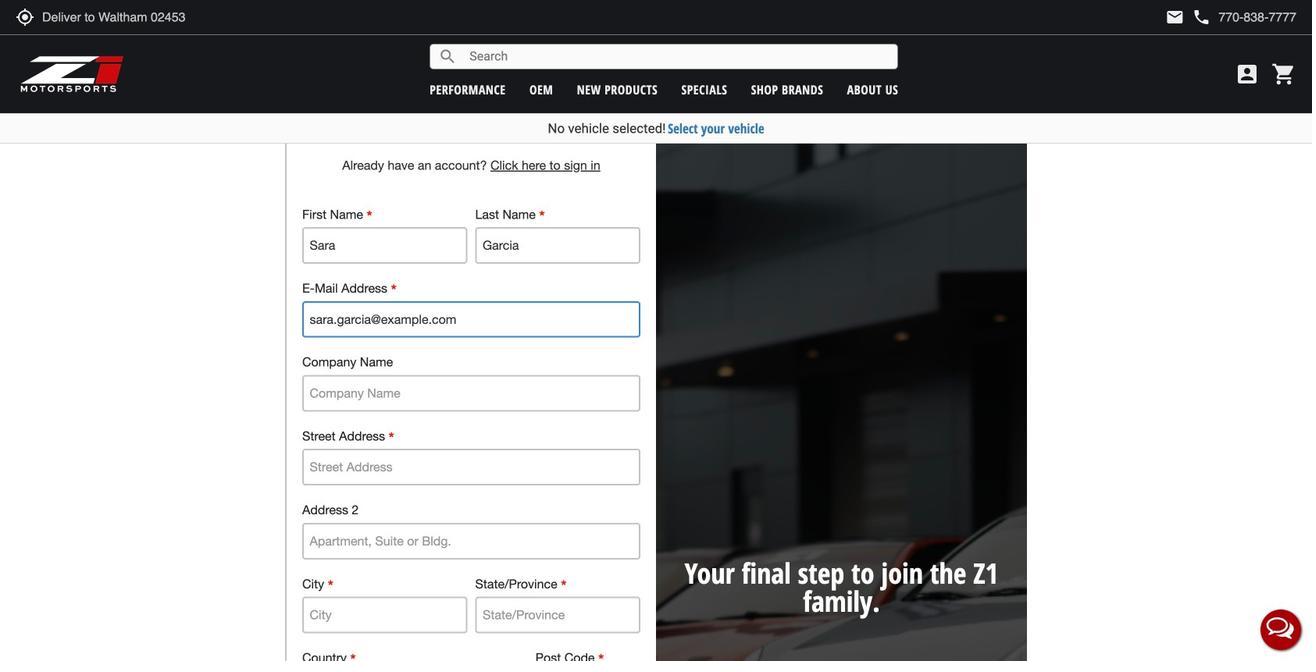 Task type: locate. For each thing, give the bounding box(es) containing it.
Apartment, Suite or Bldg. text field
[[302, 523, 641, 560]]

First Name text field
[[302, 227, 468, 264]]

Search search field
[[457, 45, 898, 69]]

z1 motorsports logo image
[[20, 55, 125, 94]]

Last Name text field
[[475, 227, 641, 264]]

City text field
[[302, 597, 468, 634]]



Task type: vqa. For each thing, say whether or not it's contained in the screenshot.
Last Name Text Field
yes



Task type: describe. For each thing, give the bounding box(es) containing it.
Company Name text field
[[302, 375, 641, 412]]

State/​Province text field
[[475, 597, 641, 634]]

Street Address text field
[[302, 449, 641, 486]]

E-Mail Address text field
[[302, 301, 641, 338]]



